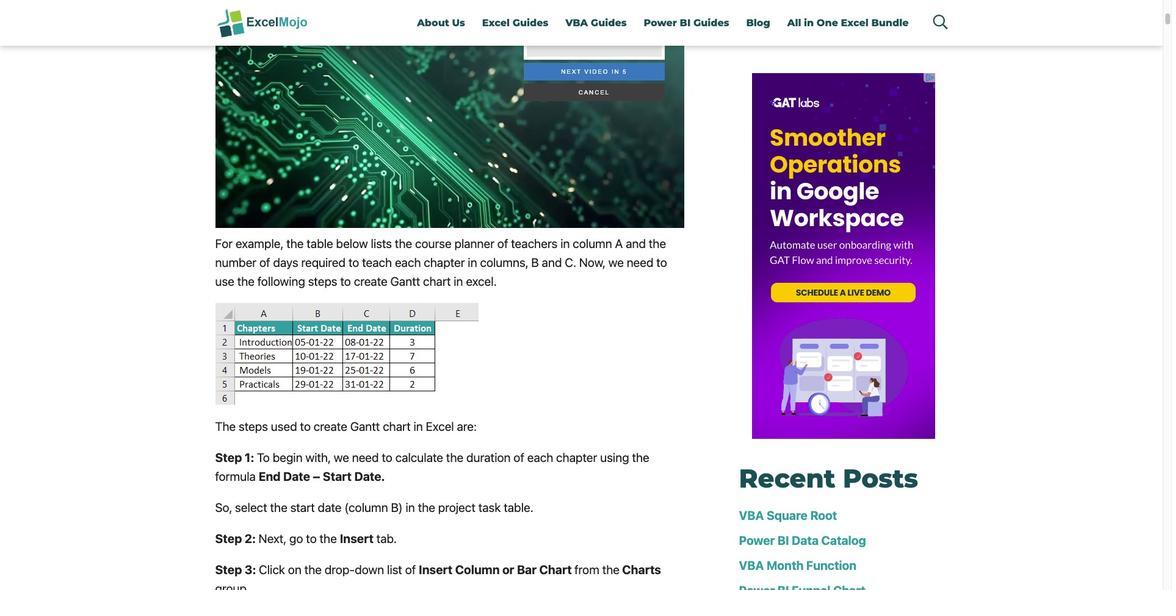 Task type: describe. For each thing, give the bounding box(es) containing it.
the right use on the top left
[[237, 275, 255, 289]]

now,
[[579, 256, 605, 270]]

of up columns,
[[497, 237, 508, 251]]

root
[[810, 509, 837, 523]]

the down are: at left bottom
[[446, 451, 463, 465]]

date
[[283, 470, 310, 484]]

the
[[215, 420, 236, 434]]

5
[[623, 69, 627, 75]]

with,
[[305, 451, 331, 465]]

step for step 3: click on the drop-down list of insert column or bar chart from the charts
[[215, 564, 242, 578]]

advertisement element
[[752, 73, 935, 440]]

to begin with, we need to calculate the duration of each chapter using the formula
[[215, 451, 649, 484]]

lists
[[371, 237, 392, 251]]

1 vertical spatial steps
[[239, 420, 268, 434]]

the right the on
[[304, 564, 322, 578]]

from
[[574, 564, 599, 578]]

cancel
[[579, 89, 610, 96]]

catalog
[[821, 534, 866, 548]]

vba month function link
[[739, 559, 857, 573]]

one
[[817, 17, 838, 29]]

columns,
[[480, 256, 528, 270]]

step 2: next, go to the insert tab.
[[215, 532, 397, 547]]

step 1:
[[215, 451, 257, 465]]

all in one excel bundle
[[787, 17, 909, 29]]

vba guides link
[[557, 0, 635, 46]]

below
[[336, 237, 368, 251]]

begin
[[273, 451, 303, 465]]

vba for vba month function
[[739, 559, 764, 573]]

course
[[415, 237, 451, 251]]

guides for vba guides
[[591, 17, 627, 29]]

vba for vba guides
[[565, 17, 588, 29]]

example,
[[236, 237, 283, 251]]

drop-
[[325, 564, 355, 578]]

need inside for example, the table below lists the course planner of teachers in column a and the number of days required to teach each chapter in columns, b and c. now, we need to use the following steps to create gantt chart in excel.
[[627, 256, 654, 270]]

start
[[290, 501, 315, 515]]

days
[[273, 256, 298, 270]]

to inside the "to begin with, we need to calculate the duration of each chapter using the formula"
[[382, 451, 392, 465]]

using
[[600, 451, 629, 465]]

0 vertical spatial and
[[626, 237, 646, 251]]

vba for vba square root
[[739, 509, 764, 523]]

used
[[271, 420, 297, 434]]

in up c.
[[560, 237, 570, 251]]

table
[[307, 237, 333, 251]]

1 vertical spatial create
[[314, 420, 347, 434]]

each inside for example, the table below lists the course planner of teachers in column a and the number of days required to teach each chapter in columns, b and c. now, we need to use the following steps to create gantt chart in excel.
[[395, 256, 421, 270]]

0 horizontal spatial insert
[[340, 532, 374, 547]]

use
[[215, 275, 234, 289]]

in down planner
[[468, 256, 477, 270]]

3:
[[245, 564, 256, 578]]

1 horizontal spatial excel
[[482, 17, 510, 29]]

of right list
[[405, 564, 416, 578]]

in inside all in one excel bundle link
[[804, 17, 814, 29]]

calculate
[[395, 451, 443, 465]]

the right a
[[649, 237, 666, 251]]

c.
[[565, 256, 576, 270]]

all
[[787, 17, 801, 29]]

step for step 2: next, go to the insert tab.
[[215, 532, 242, 547]]

teach
[[362, 256, 392, 270]]

posts
[[843, 463, 918, 495]]

vba guides
[[565, 17, 627, 29]]

(column
[[344, 501, 388, 515]]

power for power bi guides
[[644, 17, 677, 29]]

data
[[792, 534, 819, 548]]

vba square root
[[739, 509, 837, 523]]

list
[[387, 564, 402, 578]]

–
[[313, 470, 320, 484]]

power bi data catalog link
[[739, 534, 866, 548]]

the right lists
[[395, 237, 412, 251]]

month
[[767, 559, 804, 573]]

bundle
[[871, 17, 909, 29]]

excelmojo image
[[215, 7, 310, 39]]

in up calculate
[[414, 420, 423, 434]]

of down example,
[[259, 256, 270, 270]]

the up days
[[286, 237, 304, 251]]

the down date
[[320, 532, 337, 547]]

auto skip image
[[527, 0, 661, 57]]

0 horizontal spatial excel
[[426, 420, 454, 434]]

date.
[[354, 470, 385, 484]]

step 3: click on the drop-down list of insert column or bar chart from the charts
[[215, 564, 661, 578]]

teachers
[[511, 237, 558, 251]]

a
[[615, 237, 623, 251]]

end
[[259, 470, 281, 484]]

for example, the table below lists the course planner of teachers in column a and the number of days required to teach each chapter in columns, b and c. now, we need to use the following steps to create gantt chart in excel.
[[215, 237, 667, 289]]

formula
[[215, 470, 256, 484]]

excel guides link
[[474, 0, 557, 46]]

2 horizontal spatial excel
[[841, 17, 869, 29]]

go
[[289, 532, 303, 547]]

recent posts
[[739, 463, 918, 495]]

1 vertical spatial chart
[[383, 420, 411, 434]]

each inside the "to begin with, we need to calculate the duration of each chapter using the formula"
[[527, 451, 553, 465]]

blog link
[[738, 0, 779, 46]]



Task type: vqa. For each thing, say whether or not it's contained in the screenshot.
'checked,'
no



Task type: locate. For each thing, give the bounding box(es) containing it.
chart
[[539, 564, 572, 578]]

task
[[478, 501, 501, 515]]

1 horizontal spatial guides
[[591, 17, 627, 29]]

0 horizontal spatial chapter
[[424, 256, 465, 270]]

we down a
[[608, 256, 624, 270]]

or
[[502, 564, 514, 578]]

2:
[[245, 532, 256, 547]]

create up with,
[[314, 420, 347, 434]]

chapter inside for example, the table below lists the course planner of teachers in column a and the number of days required to teach each chapter in columns, b and c. now, we need to use the following steps to create gantt chart in excel.
[[424, 256, 465, 270]]

1 horizontal spatial gantt
[[390, 275, 420, 289]]

intro image
[[215, 304, 478, 406]]

1 horizontal spatial steps
[[308, 275, 337, 289]]

all in one excel bundle link
[[779, 0, 917, 46]]

0 horizontal spatial and
[[542, 256, 562, 270]]

0 vertical spatial gantt
[[390, 275, 420, 289]]

recent
[[739, 463, 835, 495]]

we up start
[[334, 451, 349, 465]]

end date – start date.
[[259, 470, 385, 484]]

down
[[355, 564, 384, 578]]

vba left month
[[739, 559, 764, 573]]

step left the '2:'
[[215, 532, 242, 547]]

vba inside "link"
[[565, 17, 588, 29]]

step for step 1:
[[215, 451, 242, 465]]

we inside the "to begin with, we need to calculate the duration of each chapter using the formula"
[[334, 451, 349, 465]]

tab.
[[376, 532, 397, 547]]

each
[[395, 256, 421, 270], [527, 451, 553, 465]]

bar
[[517, 564, 537, 578]]

steps down required
[[308, 275, 337, 289]]

step left 3:
[[215, 564, 242, 578]]

function
[[806, 559, 857, 573]]

gantt up date.
[[350, 420, 380, 434]]

vba left square on the right of page
[[739, 509, 764, 523]]

select
[[235, 501, 267, 515]]

0 vertical spatial create
[[354, 275, 387, 289]]

0 vertical spatial each
[[395, 256, 421, 270]]

so,
[[215, 501, 232, 515]]

the steps used to create gantt chart in excel are:
[[215, 420, 477, 434]]

number
[[215, 256, 256, 270]]

charts
[[622, 564, 661, 578]]

vba
[[565, 17, 588, 29], [739, 509, 764, 523], [739, 559, 764, 573]]

each right teach
[[395, 256, 421, 270]]

power bi guides link
[[635, 0, 738, 46]]

power bi data catalog
[[739, 534, 866, 548]]

1 vertical spatial need
[[352, 451, 379, 465]]

in right the all on the top right
[[804, 17, 814, 29]]

b
[[531, 256, 539, 270]]

0 vertical spatial need
[[627, 256, 654, 270]]

1 horizontal spatial need
[[627, 256, 654, 270]]

need
[[627, 256, 654, 270], [352, 451, 379, 465]]

1 step from the top
[[215, 451, 242, 465]]

1 horizontal spatial and
[[626, 237, 646, 251]]

0 vertical spatial step
[[215, 451, 242, 465]]

1 vertical spatial power
[[739, 534, 775, 548]]

in right b)
[[406, 501, 415, 515]]

following
[[257, 275, 305, 289]]

need up date.
[[352, 451, 379, 465]]

duration
[[466, 451, 511, 465]]

1 horizontal spatial bi
[[778, 534, 789, 548]]

2 vertical spatial step
[[215, 564, 242, 578]]

vba square root link
[[739, 509, 837, 523]]

insert left tab.
[[340, 532, 374, 547]]

0 horizontal spatial chart
[[383, 420, 411, 434]]

to
[[348, 256, 359, 270], [656, 256, 667, 270], [340, 275, 351, 289], [300, 420, 311, 434], [382, 451, 392, 465], [306, 532, 317, 547]]

1 vertical spatial bi
[[778, 534, 789, 548]]

bi
[[680, 17, 691, 29], [778, 534, 789, 548]]

start
[[323, 470, 352, 484]]

the left start
[[270, 501, 287, 515]]

click
[[259, 564, 285, 578]]

create down teach
[[354, 275, 387, 289]]

2 vertical spatial vba
[[739, 559, 764, 573]]

chapter down course
[[424, 256, 465, 270]]

column
[[573, 237, 612, 251]]

need right the now,
[[627, 256, 654, 270]]

the right b)
[[418, 501, 435, 515]]

1 horizontal spatial we
[[608, 256, 624, 270]]

0 vertical spatial we
[[608, 256, 624, 270]]

next video in 5
[[561, 69, 627, 75]]

1 vertical spatial chapter
[[556, 451, 597, 465]]

us
[[452, 17, 465, 29]]

the right 'using'
[[632, 451, 649, 465]]

chapter left 'using'
[[556, 451, 597, 465]]

1 horizontal spatial chapter
[[556, 451, 597, 465]]

chapter inside the "to begin with, we need to calculate the duration of each chapter using the formula"
[[556, 451, 597, 465]]

are:
[[457, 420, 477, 434]]

1 guides from the left
[[513, 17, 548, 29]]

video
[[584, 69, 609, 75]]

steps right the
[[239, 420, 268, 434]]

of
[[497, 237, 508, 251], [259, 256, 270, 270], [514, 451, 524, 465], [405, 564, 416, 578]]

insert right list
[[419, 564, 453, 578]]

1 vertical spatial and
[[542, 256, 562, 270]]

project
[[438, 501, 475, 515]]

in left the excel.
[[454, 275, 463, 289]]

each right duration
[[527, 451, 553, 465]]

0 horizontal spatial guides
[[513, 17, 548, 29]]

in
[[612, 69, 620, 75]]

power
[[644, 17, 677, 29], [739, 534, 775, 548]]

2 guides from the left
[[591, 17, 627, 29]]

step
[[215, 451, 242, 465], [215, 532, 242, 547], [215, 564, 242, 578]]

0 horizontal spatial create
[[314, 420, 347, 434]]

so, select the start date (column b) in the project task table.
[[215, 501, 533, 515]]

1 horizontal spatial each
[[527, 451, 553, 465]]

square
[[767, 509, 808, 523]]

planner
[[454, 237, 494, 251]]

about
[[417, 17, 449, 29]]

and right b
[[542, 256, 562, 270]]

0 vertical spatial vba
[[565, 17, 588, 29]]

next
[[561, 69, 582, 75]]

for
[[215, 237, 233, 251]]

excel right one
[[841, 17, 869, 29]]

create
[[354, 275, 387, 289], [314, 420, 347, 434]]

power for power bi data catalog
[[739, 534, 775, 548]]

0 horizontal spatial bi
[[680, 17, 691, 29]]

0 vertical spatial power
[[644, 17, 677, 29]]

0 horizontal spatial power
[[644, 17, 677, 29]]

chapter
[[424, 256, 465, 270], [556, 451, 597, 465]]

blog
[[746, 17, 770, 29]]

vba up next
[[565, 17, 588, 29]]

bi inside 'link'
[[680, 17, 691, 29]]

on
[[288, 564, 301, 578]]

1 vertical spatial vba
[[739, 509, 764, 523]]

of inside the "to begin with, we need to calculate the duration of each chapter using the formula"
[[514, 451, 524, 465]]

b)
[[391, 501, 403, 515]]

power bi guides
[[644, 17, 729, 29]]

excel left are: at left bottom
[[426, 420, 454, 434]]

step up formula in the bottom of the page
[[215, 451, 242, 465]]

guides for excel guides
[[513, 17, 548, 29]]

chart up calculate
[[383, 420, 411, 434]]

the right from
[[602, 564, 620, 578]]

to
[[257, 451, 270, 465]]

guides inside 'link'
[[693, 17, 729, 29]]

0 horizontal spatial each
[[395, 256, 421, 270]]

0 horizontal spatial gantt
[[350, 420, 380, 434]]

2 horizontal spatial guides
[[693, 17, 729, 29]]

1 vertical spatial each
[[527, 451, 553, 465]]

about us
[[417, 17, 465, 29]]

excel.
[[466, 275, 497, 289]]

0 vertical spatial insert
[[340, 532, 374, 547]]

0 horizontal spatial need
[[352, 451, 379, 465]]

about us link
[[409, 0, 474, 46]]

the
[[286, 237, 304, 251], [395, 237, 412, 251], [649, 237, 666, 251], [237, 275, 255, 289], [446, 451, 463, 465], [632, 451, 649, 465], [270, 501, 287, 515], [418, 501, 435, 515], [320, 532, 337, 547], [304, 564, 322, 578], [602, 564, 620, 578]]

of right duration
[[514, 451, 524, 465]]

1 horizontal spatial create
[[354, 275, 387, 289]]

1 horizontal spatial power
[[739, 534, 775, 548]]

1 vertical spatial gantt
[[350, 420, 380, 434]]

steps inside for example, the table below lists the course planner of teachers in column a and the number of days required to teach each chapter in columns, b and c. now, we need to use the following steps to create gantt chart in excel.
[[308, 275, 337, 289]]

in
[[804, 17, 814, 29], [560, 237, 570, 251], [468, 256, 477, 270], [454, 275, 463, 289], [414, 420, 423, 434], [406, 501, 415, 515]]

required
[[301, 256, 346, 270]]

excel right 'us'
[[482, 17, 510, 29]]

1 vertical spatial we
[[334, 451, 349, 465]]

1 horizontal spatial chart
[[423, 275, 451, 289]]

need inside the "to begin with, we need to calculate the duration of each chapter using the formula"
[[352, 451, 379, 465]]

guides inside "link"
[[591, 17, 627, 29]]

0 vertical spatial chapter
[[424, 256, 465, 270]]

1 horizontal spatial insert
[[419, 564, 453, 578]]

0 horizontal spatial we
[[334, 451, 349, 465]]

chart down course
[[423, 275, 451, 289]]

create inside for example, the table below lists the course planner of teachers in column a and the number of days required to teach each chapter in columns, b and c. now, we need to use the following steps to create gantt chart in excel.
[[354, 275, 387, 289]]

2 step from the top
[[215, 532, 242, 547]]

we inside for example, the table below lists the course planner of teachers in column a and the number of days required to teach each chapter in columns, b and c. now, we need to use the following steps to create gantt chart in excel.
[[608, 256, 624, 270]]

0 vertical spatial steps
[[308, 275, 337, 289]]

vba month function
[[739, 559, 857, 573]]

gantt down teach
[[390, 275, 420, 289]]

excel guides
[[482, 17, 548, 29]]

0 horizontal spatial steps
[[239, 420, 268, 434]]

bi for data
[[778, 534, 789, 548]]

1 vertical spatial insert
[[419, 564, 453, 578]]

guides
[[513, 17, 548, 29], [591, 17, 627, 29], [693, 17, 729, 29]]

3 guides from the left
[[693, 17, 729, 29]]

table.
[[504, 501, 533, 515]]

and right a
[[626, 237, 646, 251]]

gantt inside for example, the table below lists the course planner of teachers in column a and the number of days required to teach each chapter in columns, b and c. now, we need to use the following steps to create gantt chart in excel.
[[390, 275, 420, 289]]

1:
[[245, 451, 254, 465]]

1 vertical spatial step
[[215, 532, 242, 547]]

0 vertical spatial bi
[[680, 17, 691, 29]]

chart
[[423, 275, 451, 289], [383, 420, 411, 434]]

column
[[455, 564, 500, 578]]

power inside power bi guides 'link'
[[644, 17, 677, 29]]

3 step from the top
[[215, 564, 242, 578]]

excel
[[482, 17, 510, 29], [841, 17, 869, 29], [426, 420, 454, 434]]

bi for guides
[[680, 17, 691, 29]]

chart inside for example, the table below lists the course planner of teachers in column a and the number of days required to teach each chapter in columns, b and c. now, we need to use the following steps to create gantt chart in excel.
[[423, 275, 451, 289]]

0 vertical spatial chart
[[423, 275, 451, 289]]

gantt
[[390, 275, 420, 289], [350, 420, 380, 434]]



